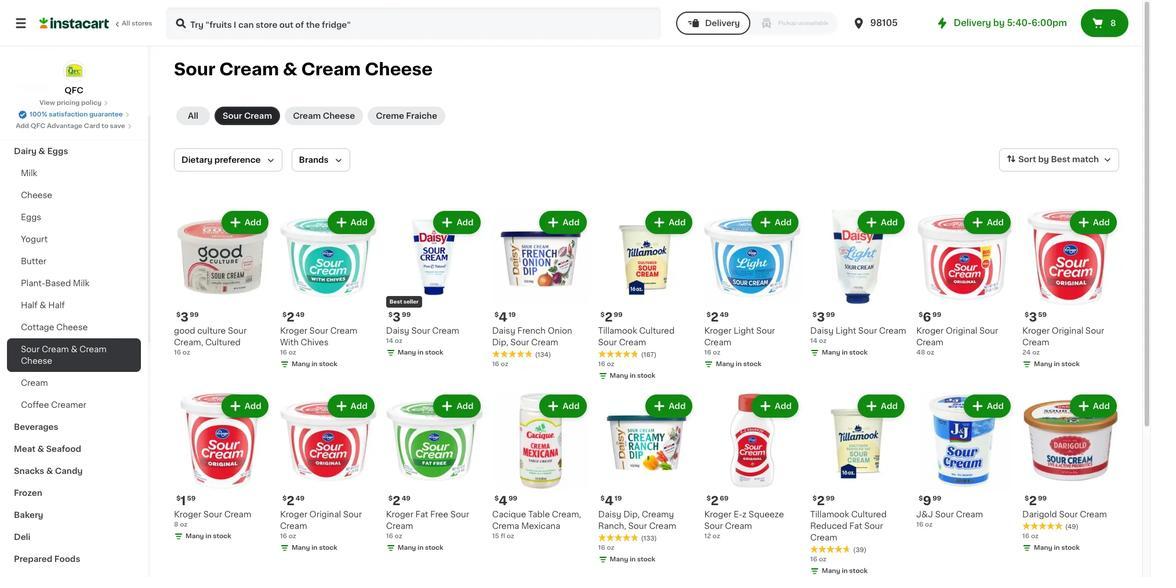 Task type: vqa. For each thing, say whether or not it's contained in the screenshot.


Task type: describe. For each thing, give the bounding box(es) containing it.
oz inside good culture sour cream, cultured 16 oz
[[183, 350, 190, 356]]

french
[[518, 327, 546, 335]]

stock down (133)
[[638, 557, 656, 563]]

$ inside the $ 3 59
[[1025, 312, 1030, 319]]

oz inside kroger original sour cream 48 oz
[[927, 350, 935, 356]]

many inside the 'product' "group"
[[186, 534, 204, 540]]

add qfc advantage card to save link
[[16, 122, 132, 131]]

cream inside cream 'link'
[[21, 379, 48, 388]]

many in stock down the (49)
[[1035, 545, 1080, 552]]

snacks & candy
[[14, 468, 83, 476]]

100% satisfaction guarantee
[[30, 111, 123, 118]]

cream inside sour cream link
[[244, 112, 272, 120]]

instacart logo image
[[39, 16, 109, 30]]

many down kroger light sour cream 16 oz
[[716, 361, 735, 368]]

good
[[174, 327, 195, 335]]

cheese link
[[7, 185, 141, 207]]

$ up kroger fat free sour cream 16 oz at the bottom
[[389, 496, 393, 502]]

delivery for delivery
[[706, 19, 740, 27]]

prepared
[[14, 556, 52, 564]]

advantage
[[47, 123, 82, 129]]

4 for daisy french onion dip, sour cream
[[499, 312, 508, 324]]

sour inside kroger sour cream with chives 16 oz
[[310, 327, 328, 335]]

$ 1 59
[[176, 495, 196, 508]]

16 inside good culture sour cream, cultured 16 oz
[[174, 350, 181, 356]]

in down chives
[[312, 361, 318, 368]]

$ 4 19 for dip,
[[601, 495, 622, 508]]

69
[[720, 496, 729, 502]]

best seller
[[390, 299, 419, 305]]

many down daisy light sour cream 14 oz
[[822, 350, 841, 356]]

preference
[[215, 156, 261, 164]]

prepared foods
[[14, 556, 80, 564]]

oz inside kroger fat free sour cream 16 oz
[[395, 534, 403, 540]]

2 for kroger original sour cream
[[287, 495, 295, 508]]

$ 6 99
[[919, 312, 942, 324]]

49 for original
[[296, 496, 305, 502]]

$ up daisy french onion dip, sour cream
[[495, 312, 499, 319]]

$ up with
[[283, 312, 287, 319]]

cream inside j&j sour cream 16 oz
[[957, 511, 984, 519]]

meat
[[14, 446, 35, 454]]

chives
[[301, 339, 329, 347]]

& for candy
[[46, 468, 53, 476]]

49 for light
[[720, 312, 729, 319]]

12
[[705, 534, 711, 540]]

2 for tillamook cultured reduced fat sour cream
[[817, 495, 825, 508]]

ranch,
[[599, 523, 627, 531]]

cream, inside cacique table cream, crema mexicana 15 fl oz
[[552, 511, 582, 519]]

dip, inside daisy dip, creamy ranch, sour cream
[[624, 511, 640, 519]]

in down daisy light sour cream 14 oz
[[842, 350, 848, 356]]

brands button
[[292, 149, 350, 172]]

cultured for tillamook cultured reduced fat sour cream
[[852, 511, 887, 519]]

cheese down half & half link
[[56, 324, 88, 332]]

in down kroger fat free sour cream 16 oz at the bottom
[[418, 545, 424, 552]]

all stores link
[[39, 7, 153, 39]]

prepared foods link
[[7, 549, 141, 571]]

$ up daisy light sour cream 14 oz
[[813, 312, 817, 319]]

in down kroger sour cream 8 oz
[[206, 534, 212, 540]]

$ 3 99 for daisy light sour cream
[[813, 312, 836, 324]]

$ 2 49 for kroger original sour cream
[[283, 495, 305, 508]]

$ 2 99 for darigold sour cream
[[1025, 495, 1048, 508]]

in down kroger original sour cream 16 oz at the left of page
[[312, 545, 318, 552]]

all for all stores
[[122, 20, 130, 27]]

5:40-
[[1008, 19, 1032, 27]]

kroger original sour cream 24 oz
[[1023, 327, 1105, 356]]

many down with
[[292, 361, 310, 368]]

$ 3 59
[[1025, 312, 1048, 324]]

dairy & eggs link
[[7, 140, 141, 162]]

tillamook cultured sour cream
[[599, 327, 675, 347]]

bakery link
[[7, 505, 141, 527]]

creamer
[[51, 402, 86, 410]]

$ up good on the bottom left
[[176, 312, 181, 318]]

stock down kroger original sour cream 16 oz at the left of page
[[319, 545, 338, 552]]

sour inside good culture sour cream, cultured 16 oz
[[228, 327, 247, 335]]

yogurt link
[[7, 229, 141, 251]]

many in stock inside the 'product' "group"
[[186, 534, 231, 540]]

stock down the (49)
[[1062, 545, 1080, 552]]

2 for kroger sour cream with chives
[[287, 312, 295, 324]]

kroger for kroger sour cream 8 oz
[[174, 511, 201, 519]]

sour cream link
[[215, 107, 280, 125]]

98105
[[871, 19, 898, 27]]

99 for kroger original sour cream
[[933, 312, 942, 319]]

many in stock down kroger light sour cream 16 oz
[[716, 361, 762, 368]]

thanksgiving link
[[7, 96, 141, 118]]

many in stock down (133)
[[610, 557, 656, 563]]

free
[[431, 511, 449, 519]]

$ up kroger light sour cream 16 oz
[[707, 312, 711, 319]]

stock down (167)
[[638, 373, 656, 379]]

1 horizontal spatial eggs
[[47, 147, 68, 156]]

many down kroger fat free sour cream 16 oz at the bottom
[[398, 545, 416, 552]]

product group containing 6
[[917, 209, 1014, 358]]

sour cream
[[223, 112, 272, 120]]

qfc logo image
[[63, 60, 85, 82]]

$ up reduced
[[813, 496, 817, 502]]

fraiche
[[406, 112, 437, 120]]

z
[[743, 511, 747, 519]]

sour inside j&j sour cream 16 oz
[[936, 511, 955, 519]]

daisy french onion dip, sour cream
[[492, 327, 573, 347]]

& up cream cheese
[[283, 61, 298, 78]]

by for sort
[[1039, 156, 1050, 164]]

kroger sour cream 8 oz
[[174, 511, 251, 528]]

plant-based milk link
[[7, 273, 141, 295]]

oz inside daisy light sour cream 14 oz
[[820, 338, 827, 345]]

good culture sour cream, cultured 16 oz
[[174, 327, 247, 356]]

(133)
[[642, 536, 657, 542]]

crema
[[492, 523, 520, 531]]

qfc inside qfc link
[[65, 86, 83, 95]]

fl
[[501, 534, 505, 540]]

15
[[492, 534, 499, 540]]

cottage cheese
[[21, 324, 88, 332]]

kroger for kroger original sour cream 24 oz
[[1023, 327, 1050, 335]]

seafood
[[46, 446, 81, 454]]

delivery by 5:40-6:00pm link
[[936, 16, 1068, 30]]

view
[[39, 100, 55, 106]]

mexicana
[[522, 523, 561, 531]]

cream inside daisy french onion dip, sour cream
[[532, 339, 559, 347]]

$ up tillamook cultured sour cream
[[601, 312, 605, 319]]

stock down kroger sour cream 8 oz
[[213, 534, 231, 540]]

kroger light sour cream 16 oz
[[705, 327, 776, 356]]

$ down 'best seller'
[[389, 312, 393, 319]]

$ 3 99 for daisy sour cream
[[389, 312, 411, 324]]

16 inside kroger sour cream with chives 16 oz
[[280, 350, 287, 356]]

99 for daisy sour cream
[[402, 312, 411, 319]]

stock down kroger light sour cream 16 oz
[[744, 361, 762, 368]]

98105 button
[[852, 7, 922, 39]]

$ 3 99 for good culture sour cream, cultured
[[176, 312, 199, 324]]

in down kroger original sour cream 24 oz
[[1055, 361, 1061, 368]]

cream cheese link
[[285, 107, 363, 125]]

cacique table cream, crema mexicana 15 fl oz
[[492, 511, 582, 540]]

$ 2 69
[[707, 495, 729, 508]]

4 for cacique table cream, crema mexicana
[[499, 495, 508, 508]]

sour inside kroger e-z squeeze sour cream 12 oz
[[705, 523, 723, 531]]

3 for kroger original sour cream
[[1030, 312, 1038, 324]]

qfc inside the add qfc advantage card to save link
[[31, 123, 45, 129]]

daisy for daisy dip, creamy ranch, sour cream
[[599, 511, 622, 519]]

oz inside daisy sour cream 14 oz
[[395, 338, 403, 345]]

many in stock down kroger fat free sour cream 16 oz at the bottom
[[398, 545, 444, 552]]

card
[[84, 123, 100, 129]]

$ 2 49 for kroger sour cream with chives
[[283, 312, 305, 324]]

many down daisy sour cream 14 oz
[[398, 350, 416, 356]]

dietary preference
[[182, 156, 261, 164]]

recipes
[[14, 81, 48, 89]]

6:00pm
[[1032, 19, 1068, 27]]

1 horizontal spatial sour cream & cream cheese
[[174, 61, 433, 78]]

stock down kroger fat free sour cream 16 oz at the bottom
[[425, 545, 444, 552]]

1
[[181, 495, 186, 508]]

oz inside cacique table cream, crema mexicana 15 fl oz
[[507, 534, 515, 540]]

daisy for daisy sour cream 14 oz
[[386, 327, 410, 335]]

best for best seller
[[390, 299, 402, 305]]

stock down kroger original sour cream 24 oz
[[1062, 361, 1080, 368]]

add qfc advantage card to save
[[16, 123, 125, 129]]

in down tillamook cultured reduced fat sour cream
[[842, 569, 848, 575]]

24
[[1023, 350, 1031, 356]]

stock down kroger sour cream with chives 16 oz
[[319, 361, 338, 368]]

yogurt
[[21, 236, 48, 244]]

99 for tillamook cultured reduced fat sour cream
[[826, 496, 835, 502]]

sour inside daisy sour cream 14 oz
[[412, 327, 430, 335]]

sour inside tillamook cultured sour cream
[[599, 339, 617, 347]]

satisfaction
[[49, 111, 88, 118]]

$ 4 19 for french
[[495, 312, 516, 324]]

stock down daisy light sour cream 14 oz
[[850, 350, 868, 356]]

kroger for kroger sour cream with chives 16 oz
[[280, 327, 308, 335]]

(49)
[[1066, 524, 1079, 531]]

stock down daisy sour cream 14 oz
[[425, 350, 444, 356]]

view pricing policy link
[[39, 99, 109, 108]]

tillamook for sour
[[599, 327, 637, 335]]

meat & seafood
[[14, 446, 81, 454]]

kroger for kroger original sour cream 48 oz
[[917, 327, 944, 335]]

many down reduced
[[822, 569, 841, 575]]

qfc link
[[63, 60, 85, 96]]

$ inside $ 2 69
[[707, 496, 711, 502]]

16 inside kroger fat free sour cream 16 oz
[[386, 534, 393, 540]]

16 oz for daisy dip, creamy ranch, sour cream
[[599, 545, 615, 552]]

by for delivery
[[994, 19, 1005, 27]]

sour cream & cream cheese link
[[7, 339, 141, 373]]

3 for daisy sour cream
[[393, 312, 401, 324]]

cream link
[[7, 373, 141, 395]]

(39)
[[854, 548, 867, 554]]

oz inside kroger sour cream with chives 16 oz
[[289, 350, 296, 356]]

3 for daisy light sour cream
[[817, 312, 825, 324]]

cream, inside good culture sour cream, cultured 16 oz
[[174, 339, 203, 347]]

snacks
[[14, 468, 44, 476]]

2 for darigold sour cream
[[1030, 495, 1038, 508]]

light for 3
[[836, 327, 857, 335]]

100%
[[30, 111, 47, 118]]

Best match Sort by field
[[1000, 149, 1120, 172]]

59 for 1
[[187, 496, 196, 502]]

onion
[[548, 327, 573, 335]]

oz inside kroger sour cream 8 oz
[[180, 522, 188, 528]]

delivery for delivery by 5:40-6:00pm
[[954, 19, 992, 27]]

many down kroger original sour cream 16 oz at the left of page
[[292, 545, 310, 552]]

original for 2
[[310, 511, 341, 519]]

dairy & eggs
[[14, 147, 68, 156]]

$ up kroger original sour cream 16 oz at the left of page
[[283, 496, 287, 502]]

many in stock down (39)
[[822, 569, 868, 575]]

in down kroger light sour cream 16 oz
[[736, 361, 742, 368]]

fat inside kroger fat free sour cream 16 oz
[[416, 511, 429, 519]]

cream inside kroger e-z squeeze sour cream 12 oz
[[726, 523, 753, 531]]

creamy
[[642, 511, 674, 519]]

cream inside tillamook cultured sour cream
[[619, 339, 647, 347]]

cream cheese
[[293, 112, 355, 120]]

Search field
[[167, 8, 660, 38]]

tillamook for reduced
[[811, 511, 850, 519]]

sort by
[[1019, 156, 1050, 164]]

oz inside kroger e-z squeeze sour cream 12 oz
[[713, 534, 721, 540]]

0 horizontal spatial milk
[[21, 169, 37, 178]]

light for 2
[[734, 327, 755, 335]]

sour inside kroger original sour cream 48 oz
[[980, 327, 999, 335]]

daisy for daisy french onion dip, sour cream
[[492, 327, 516, 335]]

squeeze
[[749, 511, 784, 519]]

frozen
[[14, 490, 42, 498]]

cream inside tillamook cultured reduced fat sour cream
[[811, 534, 838, 542]]

half & half
[[21, 302, 65, 310]]

(134)
[[535, 352, 551, 359]]

product group containing 1
[[174, 393, 271, 544]]

$ up 'ranch,'
[[601, 496, 605, 502]]



Task type: locate. For each thing, give the bounding box(es) containing it.
cacique
[[492, 511, 527, 519]]

coffee
[[21, 402, 49, 410]]

1 horizontal spatial 14
[[811, 338, 818, 345]]

policy
[[81, 100, 102, 106]]

2 light from the left
[[836, 327, 857, 335]]

kroger original sour cream 48 oz
[[917, 327, 999, 356]]

cultured inside tillamook cultured sour cream
[[640, 327, 675, 335]]

0 horizontal spatial qfc
[[31, 123, 45, 129]]

original for 3
[[1053, 327, 1084, 335]]

49
[[296, 312, 305, 319], [720, 312, 729, 319], [296, 496, 305, 502], [402, 496, 411, 502]]

1 horizontal spatial 59
[[1039, 312, 1048, 319]]

cream inside kroger fat free sour cream 16 oz
[[386, 523, 413, 531]]

daisy inside daisy dip, creamy ranch, sour cream
[[599, 511, 622, 519]]

kroger for kroger light sour cream 16 oz
[[705, 327, 732, 335]]

2 for kroger fat free sour cream
[[393, 495, 401, 508]]

cultured for tillamook cultured sour cream
[[640, 327, 675, 335]]

0 vertical spatial sour cream & cream cheese
[[174, 61, 433, 78]]

cream inside kroger sour cream 8 oz
[[224, 511, 251, 519]]

eggs down advantage
[[47, 147, 68, 156]]

cream inside cream cheese link
[[293, 112, 321, 120]]

original inside kroger original sour cream 24 oz
[[1053, 327, 1084, 335]]

1 light from the left
[[734, 327, 755, 335]]

8 button
[[1082, 9, 1129, 37]]

1 horizontal spatial original
[[946, 327, 978, 335]]

best inside field
[[1052, 156, 1071, 164]]

1 horizontal spatial half
[[48, 302, 65, 310]]

foods
[[54, 556, 80, 564]]

many down 'ranch,'
[[610, 557, 629, 563]]

1 vertical spatial eggs
[[21, 214, 41, 222]]

many in stock down chives
[[292, 361, 338, 368]]

0 horizontal spatial eggs
[[21, 214, 41, 222]]

49 for fat
[[402, 496, 411, 502]]

1 vertical spatial 59
[[187, 496, 196, 502]]

kroger inside kroger e-z squeeze sour cream 12 oz
[[705, 511, 732, 519]]

creme fraiche link
[[368, 107, 446, 125]]

0 horizontal spatial delivery
[[706, 19, 740, 27]]

plant-
[[21, 280, 45, 288]]

& left candy
[[46, 468, 53, 476]]

cheese up eggs link
[[21, 191, 52, 200]]

1 horizontal spatial 19
[[615, 496, 622, 502]]

cream inside kroger sour cream with chives 16 oz
[[330, 327, 358, 335]]

best left seller
[[390, 299, 402, 305]]

kroger inside kroger sour cream 8 oz
[[174, 511, 201, 519]]

many down kroger original sour cream 24 oz
[[1035, 361, 1053, 368]]

1 horizontal spatial by
[[1039, 156, 1050, 164]]

& inside sour cream & cream cheese
[[71, 346, 77, 354]]

59 inside the $ 3 59
[[1039, 312, 1048, 319]]

$ 4 19 up daisy french onion dip, sour cream
[[495, 312, 516, 324]]

0 horizontal spatial 8
[[174, 522, 178, 528]]

2 for tillamook cultured sour cream
[[605, 312, 613, 324]]

culture
[[197, 327, 226, 335]]

cheese down cottage
[[21, 357, 52, 366]]

99 up darigold
[[1039, 496, 1048, 502]]

tillamook up reduced
[[811, 511, 850, 519]]

kroger inside kroger original sour cream 48 oz
[[917, 327, 944, 335]]

0 horizontal spatial original
[[310, 511, 341, 519]]

0 horizontal spatial 14
[[386, 338, 393, 345]]

cultured
[[640, 327, 675, 335], [205, 339, 241, 347], [852, 511, 887, 519]]

0 vertical spatial by
[[994, 19, 1005, 27]]

1 horizontal spatial best
[[1052, 156, 1071, 164]]

sour inside kroger fat free sour cream 16 oz
[[451, 511, 469, 519]]

fat up (39)
[[850, 523, 863, 531]]

cultured up (39)
[[852, 511, 887, 519]]

cultured down culture
[[205, 339, 241, 347]]

stores
[[132, 20, 152, 27]]

16 oz for darigold sour cream
[[1023, 534, 1039, 540]]

1 horizontal spatial delivery
[[954, 19, 992, 27]]

kroger fat free sour cream 16 oz
[[386, 511, 469, 540]]

2 up reduced
[[817, 495, 825, 508]]

$ 2 99 up darigold
[[1025, 495, 1048, 508]]

produce link
[[7, 118, 141, 140]]

16 inside kroger light sour cream 16 oz
[[705, 350, 712, 356]]

0 vertical spatial qfc
[[65, 86, 83, 95]]

59 inside $ 1 59
[[187, 496, 196, 502]]

99 up good on the bottom left
[[190, 312, 199, 318]]

kroger inside kroger light sour cream 16 oz
[[705, 327, 732, 335]]

$ 2 99 up tillamook cultured sour cream
[[601, 312, 623, 324]]

$ 2 49 for kroger light sour cream
[[707, 312, 729, 324]]

99 right the 9
[[933, 496, 942, 502]]

$ 3 99 up daisy light sour cream 14 oz
[[813, 312, 836, 324]]

many in stock down daisy sour cream 14 oz
[[398, 350, 444, 356]]

0 horizontal spatial 59
[[187, 496, 196, 502]]

oz inside j&j sour cream 16 oz
[[926, 522, 933, 528]]

bakery
[[14, 512, 43, 520]]

0 vertical spatial all
[[122, 20, 130, 27]]

sour cream & cream cheese up cream cheese
[[174, 61, 433, 78]]

0 vertical spatial 8
[[1111, 19, 1117, 27]]

1 horizontal spatial $ 4 19
[[601, 495, 622, 508]]

product group containing 9
[[917, 393, 1014, 530]]

$ up '48'
[[919, 312, 924, 319]]

dip, inside daisy french onion dip, sour cream
[[492, 339, 509, 347]]

eggs
[[47, 147, 68, 156], [21, 214, 41, 222]]

49 up kroger fat free sour cream 16 oz at the bottom
[[402, 496, 411, 502]]

daisy inside daisy sour cream 14 oz
[[386, 327, 410, 335]]

kroger
[[280, 327, 308, 335], [705, 327, 732, 335], [917, 327, 944, 335], [1023, 327, 1050, 335], [174, 511, 201, 519], [280, 511, 308, 519], [386, 511, 414, 519], [705, 511, 732, 519]]

many down kroger sour cream 8 oz
[[186, 534, 204, 540]]

qfc up view pricing policy link
[[65, 86, 83, 95]]

many in stock down kroger original sour cream 16 oz at the left of page
[[292, 545, 338, 552]]

3
[[181, 312, 189, 324], [393, 312, 401, 324], [817, 312, 825, 324], [1030, 312, 1038, 324]]

fat inside tillamook cultured reduced fat sour cream
[[850, 523, 863, 531]]

16 oz for daisy french onion dip, sour cream
[[492, 361, 509, 368]]

cream, right the table
[[552, 511, 582, 519]]

$ inside $ 4 99
[[495, 496, 499, 502]]

milk right based
[[73, 280, 89, 288]]

$ 2 49
[[283, 312, 305, 324], [707, 312, 729, 324], [283, 495, 305, 508], [389, 495, 411, 508]]

2
[[287, 312, 295, 324], [605, 312, 613, 324], [711, 312, 719, 324], [287, 495, 295, 508], [393, 495, 401, 508], [711, 495, 719, 508], [817, 495, 825, 508], [1030, 495, 1038, 508]]

oz inside kroger original sour cream 16 oz
[[289, 534, 296, 540]]

light inside daisy light sour cream 14 oz
[[836, 327, 857, 335]]

0 horizontal spatial sour cream & cream cheese
[[21, 346, 107, 366]]

49 for sour
[[296, 312, 305, 319]]

many in stock
[[398, 350, 444, 356], [822, 350, 868, 356], [292, 361, 338, 368], [716, 361, 762, 368], [1035, 361, 1080, 368], [610, 373, 656, 379], [186, 534, 231, 540], [292, 545, 338, 552], [398, 545, 444, 552], [1035, 545, 1080, 552], [610, 557, 656, 563], [822, 569, 868, 575]]

$ 2 99 for tillamook cultured sour cream
[[601, 312, 623, 324]]

daisy sour cream 14 oz
[[386, 327, 460, 345]]

delivery inside "button"
[[706, 19, 740, 27]]

1 horizontal spatial $ 3 99
[[389, 312, 411, 324]]

3 $ 3 99 from the left
[[813, 312, 836, 324]]

2 for kroger light sour cream
[[711, 312, 719, 324]]

cream inside daisy light sour cream 14 oz
[[880, 327, 907, 335]]

1 vertical spatial best
[[390, 299, 402, 305]]

0 vertical spatial best
[[1052, 156, 1071, 164]]

product group
[[174, 209, 271, 358], [280, 209, 377, 372], [386, 209, 483, 360], [492, 209, 589, 370], [599, 209, 695, 383], [705, 209, 802, 372], [811, 209, 908, 360], [917, 209, 1014, 358], [1023, 209, 1120, 372], [174, 393, 271, 544], [280, 393, 377, 556], [386, 393, 483, 556], [492, 393, 589, 542], [599, 393, 695, 567], [705, 393, 802, 542], [811, 393, 908, 578], [917, 393, 1014, 530], [1023, 393, 1120, 556]]

& down cottage cheese link
[[71, 346, 77, 354]]

sour inside tillamook cultured reduced fat sour cream
[[865, 523, 884, 531]]

half & half link
[[7, 295, 141, 317]]

sort
[[1019, 156, 1037, 164]]

sour inside kroger sour cream 8 oz
[[204, 511, 222, 519]]

oz
[[395, 338, 403, 345], [820, 338, 827, 345], [183, 350, 190, 356], [289, 350, 296, 356], [713, 350, 721, 356], [927, 350, 935, 356], [1033, 350, 1041, 356], [501, 361, 509, 368], [607, 361, 615, 368], [180, 522, 188, 528], [926, 522, 933, 528], [289, 534, 296, 540], [395, 534, 403, 540], [507, 534, 515, 540], [713, 534, 721, 540], [1032, 534, 1039, 540], [607, 545, 615, 552], [819, 557, 827, 563]]

0 horizontal spatial $ 3 99
[[176, 312, 199, 324]]

2 horizontal spatial cultured
[[852, 511, 887, 519]]

8 inside button
[[1111, 19, 1117, 27]]

0 vertical spatial milk
[[21, 169, 37, 178]]

3 for good culture sour cream, cultured
[[181, 312, 189, 324]]

1 horizontal spatial cultured
[[640, 327, 675, 335]]

sour inside kroger original sour cream 16 oz
[[343, 511, 362, 519]]

original inside kroger original sour cream 48 oz
[[946, 327, 978, 335]]

1 vertical spatial 19
[[615, 496, 622, 502]]

daisy for daisy light sour cream 14 oz
[[811, 327, 834, 335]]

4 up 'ranch,'
[[605, 495, 614, 508]]

14 inside daisy light sour cream 14 oz
[[811, 338, 818, 345]]

milk link
[[7, 162, 141, 185]]

0 horizontal spatial dip,
[[492, 339, 509, 347]]

$ up cacique on the left of page
[[495, 496, 499, 502]]

16 inside j&j sour cream 16 oz
[[917, 522, 924, 528]]

14 inside daisy sour cream 14 oz
[[386, 338, 393, 345]]

many in stock down daisy light sour cream 14 oz
[[822, 350, 868, 356]]

1 vertical spatial sour cream & cream cheese
[[21, 346, 107, 366]]

2 up kroger light sour cream 16 oz
[[711, 312, 719, 324]]

seller
[[404, 299, 419, 305]]

0 horizontal spatial cultured
[[205, 339, 241, 347]]

kroger inside kroger original sour cream 16 oz
[[280, 511, 308, 519]]

tillamook right onion
[[599, 327, 637, 335]]

$ left the 69 in the bottom right of the page
[[707, 496, 711, 502]]

16 oz for tillamook cultured reduced fat sour cream
[[811, 557, 827, 563]]

candy
[[55, 468, 83, 476]]

deli link
[[7, 527, 141, 549]]

1 3 from the left
[[181, 312, 189, 324]]

$ 2 99 for tillamook cultured reduced fat sour cream
[[813, 495, 835, 508]]

19 up 'ranch,'
[[615, 496, 622, 502]]

2 $ 3 99 from the left
[[389, 312, 411, 324]]

16 inside kroger original sour cream 16 oz
[[280, 534, 287, 540]]

19 up daisy french onion dip, sour cream
[[509, 312, 516, 319]]

kroger inside kroger fat free sour cream 16 oz
[[386, 511, 414, 519]]

cheese
[[365, 61, 433, 78], [323, 112, 355, 120], [21, 191, 52, 200], [56, 324, 88, 332], [21, 357, 52, 366]]

cottage
[[21, 324, 54, 332]]

1 horizontal spatial 8
[[1111, 19, 1117, 27]]

daisy light sour cream 14 oz
[[811, 327, 907, 345]]

kroger for kroger fat free sour cream 16 oz
[[386, 511, 414, 519]]

by inside field
[[1039, 156, 1050, 164]]

3 up good on the bottom left
[[181, 312, 189, 324]]

48
[[917, 350, 926, 356]]

2 up with
[[287, 312, 295, 324]]

16 oz down 'ranch,'
[[599, 545, 615, 552]]

99 inside $ 4 99
[[509, 496, 518, 502]]

None search field
[[166, 7, 661, 39]]

table
[[529, 511, 550, 519]]

recipes link
[[7, 74, 141, 96]]

& for seafood
[[37, 446, 44, 454]]

sour cream & cream cheese
[[174, 61, 433, 78], [21, 346, 107, 366]]

daisy dip, creamy ranch, sour cream
[[599, 511, 677, 531]]

2 half from the left
[[48, 302, 65, 310]]

1 vertical spatial cultured
[[205, 339, 241, 347]]

coffee creamer
[[21, 402, 86, 410]]

0 horizontal spatial cream,
[[174, 339, 203, 347]]

1 vertical spatial 8
[[174, 522, 178, 528]]

99
[[190, 312, 199, 318], [402, 312, 411, 319], [614, 312, 623, 319], [827, 312, 836, 319], [933, 312, 942, 319], [509, 496, 518, 502], [826, 496, 835, 502], [933, 496, 942, 502], [1039, 496, 1048, 502]]

& right meat
[[37, 446, 44, 454]]

best left match
[[1052, 156, 1071, 164]]

99 up cacique on the left of page
[[509, 496, 518, 502]]

2 14 from the left
[[811, 338, 818, 345]]

99 up reduced
[[826, 496, 835, 502]]

49 up with
[[296, 312, 305, 319]]

original inside kroger original sour cream 16 oz
[[310, 511, 341, 519]]

qfc
[[65, 86, 83, 95], [31, 123, 45, 129]]

cheese up creme fraiche link
[[365, 61, 433, 78]]

sour inside kroger light sour cream 16 oz
[[757, 327, 776, 335]]

butter
[[21, 258, 46, 266]]

sour inside daisy light sour cream 14 oz
[[859, 327, 878, 335]]

cream inside kroger original sour cream 48 oz
[[917, 339, 944, 347]]

all up dietary at top
[[188, 112, 198, 120]]

2 vertical spatial cultured
[[852, 511, 887, 519]]

kroger inside kroger original sour cream 24 oz
[[1023, 327, 1050, 335]]

butter link
[[7, 251, 141, 273]]

1 vertical spatial qfc
[[31, 123, 45, 129]]

14
[[386, 338, 393, 345], [811, 338, 818, 345]]

all link
[[176, 107, 210, 125]]

& for eggs
[[38, 147, 45, 156]]

0 horizontal spatial $ 2 99
[[601, 312, 623, 324]]

in
[[418, 350, 424, 356], [842, 350, 848, 356], [312, 361, 318, 368], [736, 361, 742, 368], [1055, 361, 1061, 368], [630, 373, 636, 379], [206, 534, 212, 540], [312, 545, 318, 552], [418, 545, 424, 552], [1055, 545, 1061, 552], [630, 557, 636, 563], [842, 569, 848, 575]]

0 vertical spatial eggs
[[47, 147, 68, 156]]

1 vertical spatial milk
[[73, 280, 89, 288]]

$ inside $ 9 99
[[919, 496, 924, 502]]

in down daisy sour cream 14 oz
[[418, 350, 424, 356]]

many down tillamook cultured sour cream
[[610, 373, 629, 379]]

kroger for kroger original sour cream 16 oz
[[280, 511, 308, 519]]

1 vertical spatial $ 4 19
[[601, 495, 622, 508]]

99 for good culture sour cream, cultured
[[190, 312, 199, 318]]

daisy inside daisy french onion dip, sour cream
[[492, 327, 516, 335]]

49 up kroger original sour cream 16 oz at the left of page
[[296, 496, 305, 502]]

59 for 3
[[1039, 312, 1048, 319]]

1 horizontal spatial light
[[836, 327, 857, 335]]

0 horizontal spatial fat
[[416, 511, 429, 519]]

& for half
[[40, 302, 46, 310]]

in down daisy dip, creamy ranch, sour cream
[[630, 557, 636, 563]]

0 vertical spatial $ 4 19
[[495, 312, 516, 324]]

2 left the 69 in the bottom right of the page
[[711, 495, 719, 508]]

1 vertical spatial by
[[1039, 156, 1050, 164]]

99 up tillamook cultured sour cream
[[614, 312, 623, 319]]

0 horizontal spatial $ 4 19
[[495, 312, 516, 324]]

stock down (39)
[[850, 569, 868, 575]]

1 vertical spatial fat
[[850, 523, 863, 531]]

cream inside kroger original sour cream 24 oz
[[1023, 339, 1050, 347]]

1 horizontal spatial all
[[188, 112, 198, 120]]

1 horizontal spatial $ 2 99
[[813, 495, 835, 508]]

3 up 24 on the right bottom of page
[[1030, 312, 1038, 324]]

0 vertical spatial cream,
[[174, 339, 203, 347]]

j&j sour cream 16 oz
[[917, 511, 984, 528]]

0 vertical spatial tillamook
[[599, 327, 637, 335]]

delivery
[[954, 19, 992, 27], [706, 19, 740, 27]]

0 horizontal spatial half
[[21, 302, 38, 310]]

guarantee
[[89, 111, 123, 118]]

cultured inside tillamook cultured reduced fat sour cream
[[852, 511, 887, 519]]

many
[[398, 350, 416, 356], [822, 350, 841, 356], [292, 361, 310, 368], [716, 361, 735, 368], [1035, 361, 1053, 368], [610, 373, 629, 379], [186, 534, 204, 540], [292, 545, 310, 552], [398, 545, 416, 552], [1035, 545, 1053, 552], [610, 557, 629, 563], [822, 569, 841, 575]]

deli
[[14, 534, 30, 542]]

cream inside daisy sour cream 14 oz
[[432, 327, 460, 335]]

99 for daisy light sour cream
[[827, 312, 836, 319]]

1 vertical spatial all
[[188, 112, 198, 120]]

all for all
[[188, 112, 198, 120]]

meat & seafood link
[[7, 439, 141, 461]]

tillamook inside tillamook cultured reduced fat sour cream
[[811, 511, 850, 519]]

4
[[499, 312, 508, 324], [499, 495, 508, 508], [605, 495, 614, 508]]

$ 3 99 up good on the bottom left
[[176, 312, 199, 324]]

0 vertical spatial dip,
[[492, 339, 509, 347]]

2 for kroger e-z squeeze sour cream
[[711, 495, 719, 508]]

to
[[102, 123, 108, 129]]

$ 4 19
[[495, 312, 516, 324], [601, 495, 622, 508]]

sour cream & cream cheese down cottage cheese
[[21, 346, 107, 366]]

$ 2 49 up with
[[283, 312, 305, 324]]

service type group
[[677, 12, 838, 35]]

9
[[924, 495, 932, 508]]

59 up kroger original sour cream 24 oz
[[1039, 312, 1048, 319]]

0 horizontal spatial light
[[734, 327, 755, 335]]

1 horizontal spatial tillamook
[[811, 511, 850, 519]]

2 horizontal spatial $ 2 99
[[1025, 495, 1048, 508]]

16 oz for tillamook cultured sour cream
[[599, 361, 615, 368]]

0 vertical spatial fat
[[416, 511, 429, 519]]

1 vertical spatial tillamook
[[811, 511, 850, 519]]

kroger inside kroger sour cream with chives 16 oz
[[280, 327, 308, 335]]

in down darigold sour cream
[[1055, 545, 1061, 552]]

0 horizontal spatial tillamook
[[599, 327, 637, 335]]

many in stock down kroger sour cream 8 oz
[[186, 534, 231, 540]]

sour inside daisy dip, creamy ranch, sour cream
[[629, 523, 647, 531]]

thanksgiving
[[14, 103, 69, 111]]

1 14 from the left
[[386, 338, 393, 345]]

oz inside kroger original sour cream 24 oz
[[1033, 350, 1041, 356]]

many down darigold
[[1035, 545, 1053, 552]]

with
[[280, 339, 299, 347]]

2 3 from the left
[[393, 312, 401, 324]]

0 vertical spatial cultured
[[640, 327, 675, 335]]

0 horizontal spatial 19
[[509, 312, 516, 319]]

19 for dip,
[[615, 496, 622, 502]]

$ 2 49 for kroger fat free sour cream
[[389, 495, 411, 508]]

99 inside $ 6 99
[[933, 312, 942, 319]]

0 horizontal spatial all
[[122, 20, 130, 27]]

many in stock down kroger original sour cream 24 oz
[[1035, 361, 1080, 368]]

0 horizontal spatial by
[[994, 19, 1005, 27]]

cheese up the brands dropdown button
[[323, 112, 355, 120]]

$ 2 99 up reduced
[[813, 495, 835, 508]]

2 up kroger original sour cream 16 oz at the left of page
[[287, 495, 295, 508]]

99 right 6
[[933, 312, 942, 319]]

tillamook inside tillamook cultured sour cream
[[599, 327, 637, 335]]

16 oz down tillamook cultured sour cream
[[599, 361, 615, 368]]

2 horizontal spatial $ 3 99
[[813, 312, 836, 324]]

$ up darigold
[[1025, 496, 1030, 502]]

all stores
[[122, 20, 152, 27]]

19 for french
[[509, 312, 516, 319]]

16 oz down daisy french onion dip, sour cream
[[492, 361, 509, 368]]

16 oz down darigold
[[1023, 534, 1039, 540]]

qfc down 100%
[[31, 123, 45, 129]]

fat left free
[[416, 511, 429, 519]]

kroger for kroger e-z squeeze sour cream 12 oz
[[705, 511, 732, 519]]

$ up j&j
[[919, 496, 924, 502]]

stock
[[425, 350, 444, 356], [850, 350, 868, 356], [319, 361, 338, 368], [744, 361, 762, 368], [1062, 361, 1080, 368], [638, 373, 656, 379], [213, 534, 231, 540], [319, 545, 338, 552], [425, 545, 444, 552], [1062, 545, 1080, 552], [638, 557, 656, 563], [850, 569, 868, 575]]

99 for tillamook cultured sour cream
[[614, 312, 623, 319]]

100% satisfaction guarantee button
[[18, 108, 130, 120]]

snacks & candy link
[[7, 461, 141, 483]]

light inside kroger light sour cream 16 oz
[[734, 327, 755, 335]]

all left stores
[[122, 20, 130, 27]]

99 for darigold sour cream
[[1039, 496, 1048, 502]]

1 $ 3 99 from the left
[[176, 312, 199, 324]]

e-
[[734, 511, 743, 519]]

darigold sour cream
[[1023, 511, 1108, 519]]

1 horizontal spatial fat
[[850, 523, 863, 531]]

0 horizontal spatial best
[[390, 299, 402, 305]]

99 for cacique table cream, crema mexicana
[[509, 496, 518, 502]]

lists
[[32, 40, 52, 48]]

99 for j&j sour cream
[[933, 496, 942, 502]]

daisy inside daisy light sour cream 14 oz
[[811, 327, 834, 335]]

4 3 from the left
[[1030, 312, 1038, 324]]

coffee creamer link
[[7, 395, 141, 417]]

1 horizontal spatial cream,
[[552, 511, 582, 519]]

8 inside kroger sour cream 8 oz
[[174, 522, 178, 528]]

4 for daisy dip, creamy ranch, sour cream
[[605, 495, 614, 508]]

many in stock down (167)
[[610, 373, 656, 379]]

best for best match
[[1052, 156, 1071, 164]]

0 vertical spatial 19
[[509, 312, 516, 319]]

sour inside kroger original sour cream 24 oz
[[1086, 327, 1105, 335]]

sour inside daisy french onion dip, sour cream
[[511, 339, 530, 347]]

oz inside kroger light sour cream 16 oz
[[713, 350, 721, 356]]

& up cottage
[[40, 302, 46, 310]]

$ inside $ 1 59
[[176, 496, 181, 502]]

3 down 'best seller'
[[393, 312, 401, 324]]

19
[[509, 312, 516, 319], [615, 496, 622, 502]]

6
[[924, 312, 932, 324]]

1 vertical spatial cream,
[[552, 511, 582, 519]]

2 horizontal spatial original
[[1053, 327, 1084, 335]]

1 horizontal spatial dip,
[[624, 511, 640, 519]]

by left 5:40-
[[994, 19, 1005, 27]]

1 vertical spatial dip,
[[624, 511, 640, 519]]

2 up tillamook cultured sour cream
[[605, 312, 613, 324]]

cream inside kroger light sour cream 16 oz
[[705, 339, 732, 347]]

in down tillamook cultured sour cream
[[630, 373, 636, 379]]

$ inside $ 6 99
[[919, 312, 924, 319]]

$ 2 49 up kroger original sour cream 16 oz at the left of page
[[283, 495, 305, 508]]

3 3 from the left
[[817, 312, 825, 324]]

99 inside $ 9 99
[[933, 496, 942, 502]]

1 horizontal spatial qfc
[[65, 86, 83, 95]]

cultured inside good culture sour cream, cultured 16 oz
[[205, 339, 241, 347]]

1 horizontal spatial milk
[[73, 280, 89, 288]]

$ 2 99
[[601, 312, 623, 324], [813, 495, 835, 508], [1025, 495, 1048, 508]]

$ 2 49 up kroger fat free sour cream 16 oz at the bottom
[[389, 495, 411, 508]]

match
[[1073, 156, 1100, 164]]

cream inside kroger original sour cream 16 oz
[[280, 523, 307, 531]]

light
[[734, 327, 755, 335], [836, 327, 857, 335]]

cream inside daisy dip, creamy ranch, sour cream
[[650, 523, 677, 531]]

3 up daisy light sour cream 14 oz
[[817, 312, 825, 324]]

kroger e-z squeeze sour cream 12 oz
[[705, 511, 784, 540]]

1 half from the left
[[21, 302, 38, 310]]

dietary
[[182, 156, 213, 164]]

half down plant-based milk
[[48, 302, 65, 310]]

0 vertical spatial 59
[[1039, 312, 1048, 319]]



